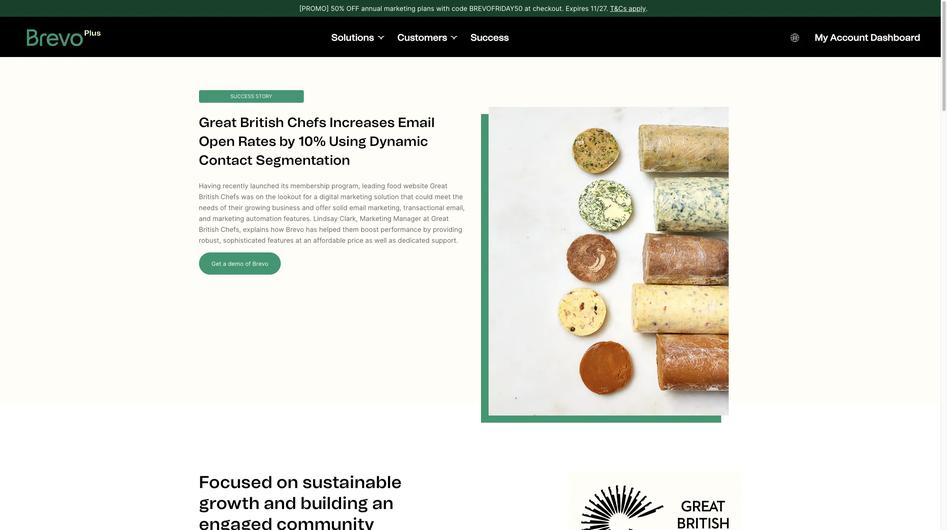 Task type: vqa. For each thing, say whether or not it's contained in the screenshot.
button "icon"
yes



Task type: locate. For each thing, give the bounding box(es) containing it.
as
[[366, 236, 373, 245], [389, 236, 396, 245]]

british up robust,
[[199, 225, 219, 234]]

0 horizontal spatial a
[[223, 260, 226, 267]]

chefs up 10%
[[288, 115, 327, 130]]

0 vertical spatial of
[[220, 203, 227, 212]]

1 horizontal spatial and
[[264, 493, 297, 513]]

2 vertical spatial marketing
[[213, 214, 244, 223]]

brevofriday50
[[470, 4, 523, 13]]

my
[[816, 32, 829, 43]]

1 vertical spatial by
[[424, 225, 431, 234]]

0 horizontal spatial an
[[304, 236, 312, 245]]

0 horizontal spatial as
[[366, 236, 373, 245]]

brevo down features.
[[286, 225, 304, 234]]

as right well
[[389, 236, 396, 245]]

marketing up chefs,
[[213, 214, 244, 223]]

email
[[398, 115, 435, 130]]

price
[[348, 236, 364, 245]]

1 horizontal spatial as
[[389, 236, 396, 245]]

2 vertical spatial and
[[264, 493, 297, 513]]

for
[[303, 193, 312, 201]]

2 vertical spatial at
[[296, 236, 302, 245]]

digital
[[320, 193, 339, 201]]

business
[[272, 203, 300, 212]]

explains
[[243, 225, 269, 234]]

checkout.
[[533, 4, 564, 13]]

an down sustainable
[[373, 493, 394, 513]]

0 vertical spatial british
[[240, 115, 284, 130]]

0 vertical spatial chefs
[[288, 115, 327, 130]]

solutions
[[332, 32, 374, 43]]

0 horizontal spatial the
[[266, 193, 276, 201]]

engaged
[[199, 514, 273, 530]]

0 vertical spatial and
[[302, 203, 314, 212]]

at right features
[[296, 236, 302, 245]]

0 vertical spatial by
[[280, 133, 296, 149]]

0 horizontal spatial marketing
[[213, 214, 244, 223]]

features.
[[284, 214, 312, 223]]

a inside 'having recently launched its membership program, leading food website great british chefs was on the lookout for a digital marketing solution that could meet the needs of their growing business and offer solid email marketing, transactional email, and marketing automation features. lindsay clark, marketing manager at great british chefs, explains how brevo has helped them boost performance by providing robust, sophisticated features at an affordable price as well as dedicated support.'
[[314, 193, 318, 201]]

performance
[[381, 225, 422, 234]]

british up needs
[[199, 193, 219, 201]]

an
[[304, 236, 312, 245], [373, 493, 394, 513]]

its
[[281, 182, 289, 190]]

transactional
[[404, 203, 445, 212]]

11/27.
[[591, 4, 609, 13]]

program,
[[332, 182, 360, 190]]

0 horizontal spatial by
[[280, 133, 296, 149]]

1 horizontal spatial brevo
[[286, 225, 304, 234]]

1 horizontal spatial by
[[424, 225, 431, 234]]

marketing up "email"
[[341, 193, 372, 201]]

great up open
[[199, 115, 237, 130]]

contact
[[199, 152, 253, 168]]

1 vertical spatial an
[[373, 493, 394, 513]]

by up dedicated
[[424, 225, 431, 234]]

boost
[[361, 225, 379, 234]]

by
[[280, 133, 296, 149], [424, 225, 431, 234]]

and
[[302, 203, 314, 212], [199, 214, 211, 223], [264, 493, 297, 513]]

features
[[268, 236, 294, 245]]

1 vertical spatial brevo
[[253, 260, 269, 267]]

account
[[831, 32, 869, 43]]

focused on sustainable growth and building an engaged community
[[199, 472, 402, 530]]

[promo]
[[300, 4, 329, 13]]

british
[[240, 115, 284, 130], [199, 193, 219, 201], [199, 225, 219, 234]]

0 horizontal spatial chefs
[[221, 193, 239, 201]]

manager
[[394, 214, 422, 223]]

0 vertical spatial marketing
[[384, 4, 416, 13]]

get a demo of brevo
[[212, 260, 269, 267]]

community
[[277, 514, 375, 530]]

brevo right demo
[[253, 260, 269, 267]]

t&cs
[[611, 4, 627, 13]]

2 horizontal spatial and
[[302, 203, 314, 212]]

meet
[[435, 193, 451, 201]]

0 vertical spatial an
[[304, 236, 312, 245]]

marketing
[[360, 214, 392, 223]]

0 vertical spatial on
[[256, 193, 264, 201]]

story
[[256, 93, 272, 99]]

1 vertical spatial and
[[199, 214, 211, 223]]

2 the from the left
[[453, 193, 463, 201]]

of left the their
[[220, 203, 227, 212]]

solution
[[374, 193, 399, 201]]

10%
[[299, 133, 326, 149]]

0 vertical spatial brevo
[[286, 225, 304, 234]]

leading
[[362, 182, 385, 190]]

brevo inside 'having recently launched its membership program, leading food website great british chefs was on the lookout for a digital marketing solution that could meet the needs of their growing business and offer solid email marketing, transactional email, and marketing automation features. lindsay clark, marketing manager at great british chefs, explains how brevo has helped them boost performance by providing robust, sophisticated features at an affordable price as well as dedicated support.'
[[286, 225, 304, 234]]

1 the from the left
[[266, 193, 276, 201]]

1 horizontal spatial on
[[277, 472, 299, 492]]

at left checkout. at top
[[525, 4, 531, 13]]

0 horizontal spatial brevo
[[253, 260, 269, 267]]

automation
[[246, 214, 282, 223]]

rates
[[238, 133, 276, 149]]

0 vertical spatial a
[[314, 193, 318, 201]]

chefs down recently
[[221, 193, 239, 201]]

by up segmentation
[[280, 133, 296, 149]]

0 vertical spatial great
[[199, 115, 237, 130]]

website
[[404, 182, 428, 190]]

1 vertical spatial on
[[277, 472, 299, 492]]

2 vertical spatial british
[[199, 225, 219, 234]]

of inside 'having recently launched its membership program, leading food website great british chefs was on the lookout for a digital marketing solution that could meet the needs of their growing business and offer solid email marketing, transactional email, and marketing automation features. lindsay clark, marketing manager at great british chefs, explains how brevo has helped them boost performance by providing robust, sophisticated features at an affordable price as well as dedicated support.'
[[220, 203, 227, 212]]

get
[[212, 260, 222, 267]]

brevo
[[286, 225, 304, 234], [253, 260, 269, 267]]

at
[[525, 4, 531, 13], [424, 214, 430, 223], [296, 236, 302, 245]]

2 horizontal spatial at
[[525, 4, 531, 13]]

1 horizontal spatial at
[[424, 214, 430, 223]]

food
[[387, 182, 402, 190]]

a right get
[[223, 260, 226, 267]]

success
[[230, 93, 254, 99]]

as down 'boost'
[[366, 236, 373, 245]]

clark,
[[340, 214, 358, 223]]

1 vertical spatial at
[[424, 214, 430, 223]]

chefs,
[[221, 225, 241, 234]]

great up 'meet'
[[430, 182, 448, 190]]

1 horizontal spatial a
[[314, 193, 318, 201]]

0 horizontal spatial of
[[220, 203, 227, 212]]

50%
[[331, 4, 345, 13]]

of right demo
[[245, 260, 251, 267]]

of
[[220, 203, 227, 212], [245, 260, 251, 267]]

1 vertical spatial of
[[245, 260, 251, 267]]

british up "rates"
[[240, 115, 284, 130]]

0 horizontal spatial on
[[256, 193, 264, 201]]

1 horizontal spatial the
[[453, 193, 463, 201]]

1 horizontal spatial an
[[373, 493, 394, 513]]

great up 'providing'
[[432, 214, 449, 223]]

how
[[271, 225, 284, 234]]

the
[[266, 193, 276, 201], [453, 193, 463, 201]]

marketing left plans
[[384, 4, 416, 13]]

on
[[256, 193, 264, 201], [277, 472, 299, 492]]

by inside great british chefs increases email open rates by 10% using dynamic contact segmentation
[[280, 133, 296, 149]]

a
[[314, 193, 318, 201], [223, 260, 226, 267]]

1 vertical spatial chefs
[[221, 193, 239, 201]]

1 horizontal spatial marketing
[[341, 193, 372, 201]]

1 vertical spatial marketing
[[341, 193, 372, 201]]

the up email,
[[453, 193, 463, 201]]

focused
[[199, 472, 273, 492]]

a right for
[[314, 193, 318, 201]]

building
[[301, 493, 369, 513]]

marketing
[[384, 4, 416, 13], [341, 193, 372, 201], [213, 214, 244, 223]]

my account dashboard
[[816, 32, 921, 43]]

on inside focused on sustainable growth and building an engaged community
[[277, 472, 299, 492]]

1 horizontal spatial chefs
[[288, 115, 327, 130]]

great
[[199, 115, 237, 130], [430, 182, 448, 190], [432, 214, 449, 223]]

the down launched
[[266, 193, 276, 201]]

an down has
[[304, 236, 312, 245]]

t&cs apply link
[[611, 3, 647, 13]]

chefs inside great british chefs increases email open rates by 10% using dynamic contact segmentation
[[288, 115, 327, 130]]

chefs
[[288, 115, 327, 130], [221, 193, 239, 201]]

at down transactional
[[424, 214, 430, 223]]



Task type: describe. For each thing, give the bounding box(es) containing it.
0 horizontal spatial and
[[199, 214, 211, 223]]

increases
[[330, 115, 395, 130]]

annual
[[362, 4, 382, 13]]

offer
[[316, 203, 331, 212]]

email
[[350, 203, 366, 212]]

an inside 'having recently launched its membership program, leading food website great british chefs was on the lookout for a digital marketing solution that could meet the needs of their growing business and offer solid email marketing, transactional email, and marketing automation features. lindsay clark, marketing manager at great british chefs, explains how brevo has helped them boost performance by providing robust, sophisticated features at an affordable price as well as dedicated support.'
[[304, 236, 312, 245]]

could
[[416, 193, 433, 201]]

off
[[347, 4, 360, 13]]

membership
[[291, 182, 330, 190]]

and inside focused on sustainable growth and building an engaged community
[[264, 493, 297, 513]]

[promo] 50% off annual marketing plans with code brevofriday50 at checkout. expires 11/27. t&cs apply .
[[300, 4, 648, 13]]

demo
[[228, 260, 244, 267]]

apply
[[629, 4, 647, 13]]

was
[[241, 193, 254, 201]]

success link
[[471, 32, 509, 44]]

get a demo of brevo link
[[199, 253, 281, 275]]

dedicated
[[398, 236, 430, 245]]

code
[[452, 4, 468, 13]]

growth
[[199, 493, 260, 513]]

growing
[[245, 203, 270, 212]]

launched
[[250, 182, 279, 190]]

using
[[329, 133, 367, 149]]

1 vertical spatial a
[[223, 260, 226, 267]]

.
[[647, 4, 648, 13]]

success
[[471, 32, 509, 43]]

0 horizontal spatial at
[[296, 236, 302, 245]]

brevo inside get a demo of brevo link
[[253, 260, 269, 267]]

my account dashboard link
[[816, 32, 921, 44]]

sustainable
[[303, 472, 402, 492]]

on inside 'having recently launched its membership program, leading food website great british chefs was on the lookout for a digital marketing solution that could meet the needs of their growing business and offer solid email marketing, transactional email, and marketing automation features. lindsay clark, marketing manager at great british chefs, explains how brevo has helped them boost performance by providing robust, sophisticated features at an affordable price as well as dedicated support.'
[[256, 193, 264, 201]]

expires
[[566, 4, 589, 13]]

chefs inside 'having recently launched its membership program, leading food website great british chefs was on the lookout for a digital marketing solution that could meet the needs of their growing business and offer solid email marketing, transactional email, and marketing automation features. lindsay clark, marketing manager at great british chefs, explains how brevo has helped them boost performance by providing robust, sophisticated features at an affordable price as well as dedicated support.'
[[221, 193, 239, 201]]

1 vertical spatial british
[[199, 193, 219, 201]]

support.
[[432, 236, 459, 245]]

solutions link
[[332, 32, 384, 44]]

great british chefs increases email open rates by 10% using dynamic contact segmentation
[[199, 115, 435, 168]]

affordable
[[313, 236, 346, 245]]

success story
[[230, 93, 272, 99]]

customers link
[[398, 32, 458, 44]]

great inside great british chefs increases email open rates by 10% using dynamic contact segmentation
[[199, 115, 237, 130]]

solid
[[333, 203, 348, 212]]

providing
[[433, 225, 463, 234]]

needs
[[199, 203, 218, 212]]

plans
[[418, 4, 435, 13]]

1 vertical spatial great
[[430, 182, 448, 190]]

well
[[375, 236, 387, 245]]

sophisticated
[[223, 236, 266, 245]]

dynamic
[[370, 133, 428, 149]]

has
[[306, 225, 317, 234]]

customers
[[398, 32, 448, 43]]

2 horizontal spatial marketing
[[384, 4, 416, 13]]

2 as from the left
[[389, 236, 396, 245]]

email,
[[447, 203, 465, 212]]

brevo image
[[27, 29, 101, 46]]

2 vertical spatial great
[[432, 214, 449, 223]]

british inside great british chefs increases email open rates by 10% using dynamic contact segmentation
[[240, 115, 284, 130]]

recently
[[223, 182, 249, 190]]

dashboard
[[871, 32, 921, 43]]

by inside 'having recently launched its membership program, leading food website great british chefs was on the lookout for a digital marketing solution that could meet the needs of their growing business and offer solid email marketing, transactional email, and marketing automation features. lindsay clark, marketing manager at great british chefs, explains how brevo has helped them boost performance by providing robust, sophisticated features at an affordable price as well as dedicated support.'
[[424, 225, 431, 234]]

0 vertical spatial at
[[525, 4, 531, 13]]

robust,
[[199, 236, 221, 245]]

marketing,
[[368, 203, 402, 212]]

them
[[343, 225, 359, 234]]

having
[[199, 182, 221, 190]]

having recently launched its membership program, leading food website great british chefs was on the lookout for a digital marketing solution that could meet the needs of their growing business and offer solid email marketing, transactional email, and marketing automation features. lindsay clark, marketing manager at great british chefs, explains how brevo has helped them boost performance by providing robust, sophisticated features at an affordable price as well as dedicated support.
[[199, 182, 465, 245]]

lookout
[[278, 193, 301, 201]]

their
[[229, 203, 243, 212]]

open
[[199, 133, 235, 149]]

that
[[401, 193, 414, 201]]

1 horizontal spatial of
[[245, 260, 251, 267]]

with
[[437, 4, 450, 13]]

an inside focused on sustainable growth and building an engaged community
[[373, 493, 394, 513]]

helped
[[319, 225, 341, 234]]

segmentation
[[256, 152, 351, 168]]

lindsay
[[314, 214, 338, 223]]

button image
[[791, 34, 800, 42]]

1 as from the left
[[366, 236, 373, 245]]



